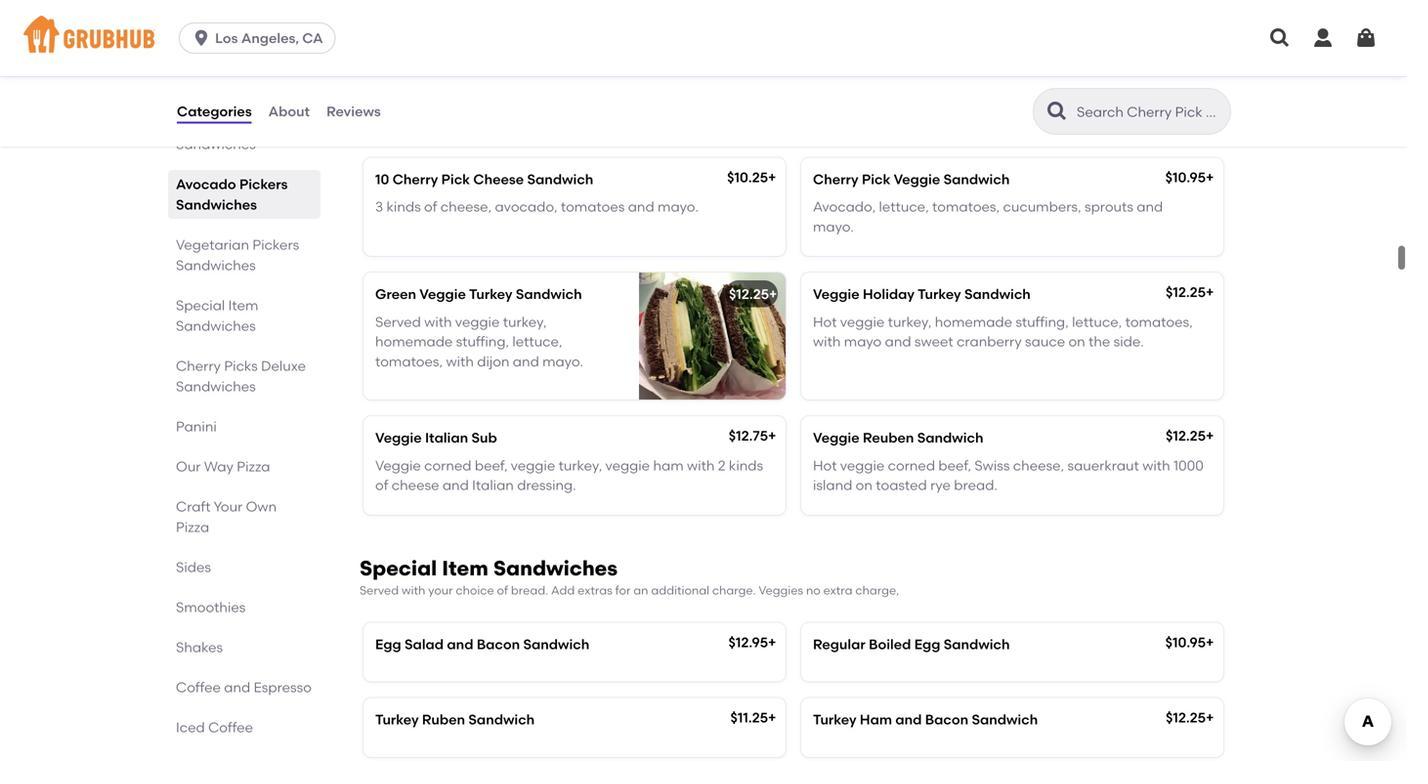 Task type: vqa. For each thing, say whether or not it's contained in the screenshot.
DE corresponding to Ensalada de Espinacas con Mango
no



Task type: locate. For each thing, give the bounding box(es) containing it.
with left '1000'
[[1142, 457, 1170, 474]]

0 horizontal spatial corned
[[424, 457, 471, 474]]

1 vertical spatial pizza
[[176, 519, 209, 535]]

$10.95 + for $12.95 +
[[1165, 634, 1214, 651]]

reuben
[[863, 430, 914, 446]]

beef,
[[475, 457, 508, 474], [938, 457, 971, 474]]

avocado,
[[813, 83, 876, 100], [813, 198, 876, 215]]

pizza inside craft your own pizza
[[176, 519, 209, 535]]

tomatoes, inside served with veggie turkey, homemade stuffing, lettuce, tomatoes, with dijon and mayo.
[[375, 353, 443, 370]]

cucumbers,
[[1003, 198, 1081, 215]]

hot
[[813, 314, 837, 330], [813, 457, 837, 474]]

tomatoes, inside "avocado, cheese, tomatoes, spring mix with a zesty pesto sauce."
[[933, 83, 1001, 100]]

turkey, up dressing.
[[559, 457, 602, 474]]

rye
[[930, 477, 951, 494]]

with inside hot veggie turkey, homemade stuffing, lettuce, tomatoes, with mayo and sweet cranberry sauce on the side.
[[813, 333, 841, 350]]

1 vertical spatial special
[[360, 556, 437, 581]]

cherry for cherry pick veggie sandwich
[[813, 171, 859, 187]]

pickers inside avocado pickers sandwiches
[[239, 176, 288, 192]]

cheese, up cherry pick veggie sandwich
[[879, 83, 930, 100]]

served left your
[[360, 583, 399, 598]]

veggie reuben sandwich
[[813, 430, 983, 446]]

sandwiches down picks
[[176, 378, 256, 395]]

2 horizontal spatial of
[[497, 583, 508, 598]]

sandwiches inside chicken pickers sandwiches
[[176, 136, 256, 152]]

hot inside hot veggie corned beef, swiss cheese, sauerkraut with 1000 island on toasted rye bread.
[[813, 457, 837, 474]]

1 vertical spatial hot
[[813, 457, 837, 474]]

main navigation navigation
[[0, 0, 1407, 76]]

2 horizontal spatial lettuce,
[[1072, 314, 1122, 330]]

1 horizontal spatial homemade
[[935, 314, 1012, 330]]

bacon for salad
[[477, 636, 520, 653]]

homemade up cranberry
[[935, 314, 1012, 330]]

2 avocado, from the top
[[813, 198, 876, 215]]

about button
[[267, 76, 311, 147]]

turkey, inside hot veggie turkey, homemade stuffing, lettuce, tomatoes, with mayo and sweet cranberry sauce on the side.
[[888, 314, 932, 330]]

avocado
[[176, 176, 236, 192]]

angeles,
[[241, 30, 299, 46]]

2 $10.95 + from the top
[[1165, 634, 1214, 651]]

item for special item sandwiches served with your choice of bread. add extras for an additional charge. veggies no extra charge,
[[442, 556, 488, 581]]

green veggie turkey sandwich
[[375, 286, 582, 303]]

sauce.
[[813, 103, 857, 120]]

pick
[[441, 171, 470, 187], [862, 171, 891, 187]]

and right cheese
[[442, 477, 469, 494]]

cheese, down 10 cherry pick cheese sandwich
[[441, 198, 492, 215]]

0 horizontal spatial bacon
[[477, 636, 520, 653]]

pickers for avocado pickers sandwiches
[[239, 176, 288, 192]]

1 horizontal spatial egg
[[914, 636, 940, 653]]

1 vertical spatial of
[[375, 477, 388, 494]]

$10.25 +
[[727, 169, 776, 185]]

1 vertical spatial served
[[360, 583, 399, 598]]

corned down veggie italian sub
[[424, 457, 471, 474]]

cherry picks deluxe sandwiches
[[176, 358, 306, 395]]

stuffing,
[[1016, 314, 1069, 330], [456, 333, 509, 350]]

with left your
[[402, 583, 425, 598]]

pickers inside chicken pickers sandwiches
[[233, 115, 280, 132]]

bacon down the choice
[[477, 636, 520, 653]]

cherry right 10
[[393, 171, 438, 187]]

0 horizontal spatial stuffing,
[[456, 333, 509, 350]]

2 beef, from the left
[[938, 457, 971, 474]]

of right 3
[[424, 198, 437, 215]]

item inside 'special item sandwiches served with your choice of bread. add extras for an additional charge. veggies no extra charge,'
[[442, 556, 488, 581]]

svg image
[[1268, 26, 1292, 50], [1354, 26, 1378, 50]]

kinds right 2
[[729, 457, 763, 474]]

sandwiches inside 'special item sandwiches served with your choice of bread. add extras for an additional charge. veggies no extra charge,'
[[493, 556, 618, 581]]

cherry down sauce.
[[813, 171, 859, 187]]

2 $10.95 from the top
[[1165, 634, 1206, 651]]

your
[[428, 583, 453, 598]]

lettuce, down cherry pick veggie sandwich
[[879, 198, 929, 215]]

spring
[[1004, 83, 1045, 100]]

0 horizontal spatial italian
[[425, 430, 468, 446]]

3
[[375, 198, 383, 215]]

with left the a
[[1075, 83, 1103, 100]]

1 vertical spatial bacon
[[925, 712, 968, 728]]

0 horizontal spatial pick
[[441, 171, 470, 187]]

2 vertical spatial of
[[497, 583, 508, 598]]

0 horizontal spatial special
[[176, 297, 225, 314]]

0 vertical spatial special
[[176, 297, 225, 314]]

zesty
[[1119, 83, 1152, 100]]

coffee down shakes
[[176, 679, 221, 696]]

2 corned from the left
[[888, 457, 935, 474]]

0 vertical spatial $10.95 +
[[1165, 169, 1214, 185]]

1 horizontal spatial lettuce,
[[879, 198, 929, 215]]

tomatoes, down green
[[375, 353, 443, 370]]

1 beef, from the left
[[475, 457, 508, 474]]

veggie up island
[[840, 457, 885, 474]]

your
[[214, 498, 243, 515]]

and right mayo
[[885, 333, 911, 350]]

1 horizontal spatial beef,
[[938, 457, 971, 474]]

special inside 'special item sandwiches served with your choice of bread. add extras for an additional charge. veggies no extra charge,'
[[360, 556, 437, 581]]

1 vertical spatial mayo.
[[813, 218, 854, 235]]

italian
[[425, 430, 468, 446], [472, 477, 514, 494]]

special up your
[[360, 556, 437, 581]]

0 vertical spatial $10.95
[[1165, 169, 1206, 185]]

bread. inside 'special item sandwiches served with your choice of bread. add extras for an additional charge. veggies no extra charge,'
[[511, 583, 548, 598]]

tomatoes, down cherry pick veggie sandwich
[[932, 198, 1000, 215]]

avocado, inside "avocado, cheese, tomatoes, spring mix with a zesty pesto sauce."
[[813, 83, 876, 100]]

sandwiches inside the special item sandwiches
[[176, 318, 256, 334]]

0 vertical spatial of
[[424, 198, 437, 215]]

italian down 'sub'
[[472, 477, 514, 494]]

1 vertical spatial avocado,
[[813, 198, 876, 215]]

bread. down swiss
[[954, 477, 998, 494]]

1 hot from the top
[[813, 314, 837, 330]]

the
[[1089, 333, 1110, 350]]

veggie down the green veggie turkey sandwich
[[455, 314, 500, 330]]

corned inside veggie corned beef, veggie turkey, veggie ham with 2 kinds of cheese and italian dressing.
[[424, 457, 471, 474]]

sandwiches down avocado
[[176, 196, 257, 213]]

homemade
[[935, 314, 1012, 330], [375, 333, 453, 350]]

sprouts
[[1085, 198, 1133, 215]]

served down green
[[375, 314, 421, 330]]

1 horizontal spatial pizza
[[237, 458, 270, 475]]

stuffing, inside served with veggie turkey, homemade stuffing, lettuce, tomatoes, with dijon and mayo.
[[456, 333, 509, 350]]

cherry
[[393, 171, 438, 187], [813, 171, 859, 187], [176, 358, 221, 374]]

egg right boiled
[[914, 636, 940, 653]]

hot veggie turkey, homemade stuffing, lettuce, tomatoes, with mayo and sweet cranberry sauce on the side.
[[813, 314, 1193, 350]]

shakes
[[176, 639, 223, 656]]

0 horizontal spatial bread.
[[511, 583, 548, 598]]

1 avocado, from the top
[[813, 83, 876, 100]]

2 vertical spatial pickers
[[252, 236, 299, 253]]

and inside veggie corned beef, veggie turkey, veggie ham with 2 kinds of cheese and italian dressing.
[[442, 477, 469, 494]]

with left 2
[[687, 457, 715, 474]]

and right the "ham"
[[895, 712, 922, 728]]

2 vertical spatial lettuce,
[[512, 333, 562, 350]]

and right 'sprouts'
[[1137, 198, 1163, 215]]

tomatoes, inside hot veggie turkey, homemade stuffing, lettuce, tomatoes, with mayo and sweet cranberry sauce on the side.
[[1125, 314, 1193, 330]]

lettuce, down the green veggie turkey sandwich
[[512, 333, 562, 350]]

sandwiches for chicken pickers sandwiches
[[176, 136, 256, 152]]

mayo. right dijon
[[542, 353, 583, 370]]

sandwiches down the vegetarian
[[176, 257, 256, 274]]

1 vertical spatial homemade
[[375, 333, 453, 350]]

item up the choice
[[442, 556, 488, 581]]

turkey, inside veggie corned beef, veggie turkey, veggie ham with 2 kinds of cheese and italian dressing.
[[559, 457, 602, 474]]

2 vertical spatial mayo.
[[542, 353, 583, 370]]

0 vertical spatial bread.
[[954, 477, 998, 494]]

0 horizontal spatial svg image
[[1268, 26, 1292, 50]]

tomatoes, left the spring
[[933, 83, 1001, 100]]

1 horizontal spatial bread.
[[954, 477, 998, 494]]

island
[[813, 477, 852, 494]]

on
[[1068, 333, 1085, 350], [856, 477, 873, 494]]

veggies
[[759, 583, 803, 598]]

egg
[[375, 636, 401, 653], [914, 636, 940, 653]]

veggie
[[455, 314, 500, 330], [840, 314, 885, 330], [511, 457, 555, 474], [605, 457, 650, 474], [840, 457, 885, 474]]

sandwiches
[[176, 136, 256, 152], [176, 196, 257, 213], [176, 257, 256, 274], [176, 318, 256, 334], [176, 378, 256, 395], [493, 556, 618, 581]]

2 horizontal spatial turkey,
[[888, 314, 932, 330]]

1 horizontal spatial svg image
[[1354, 26, 1378, 50]]

pizza right way
[[237, 458, 270, 475]]

0 vertical spatial served
[[375, 314, 421, 330]]

of left cheese
[[375, 477, 388, 494]]

with inside 'special item sandwiches served with your choice of bread. add extras for an additional charge. veggies no extra charge,'
[[402, 583, 425, 598]]

+
[[768, 169, 776, 185], [1206, 169, 1214, 185], [1206, 284, 1214, 301], [769, 286, 777, 303], [768, 428, 776, 444], [1206, 428, 1214, 444], [768, 634, 776, 651], [1206, 634, 1214, 651], [768, 710, 776, 726], [1206, 710, 1214, 726]]

sandwiches inside avocado pickers sandwiches
[[176, 196, 257, 213]]

turkey,
[[503, 314, 547, 330], [888, 314, 932, 330], [559, 457, 602, 474]]

served inside 'special item sandwiches served with your choice of bread. add extras for an additional charge. veggies no extra charge,'
[[360, 583, 399, 598]]

item down vegetarian pickers sandwiches at left top
[[228, 297, 258, 314]]

stuffing, up sauce
[[1016, 314, 1069, 330]]

special item sandwiches
[[176, 297, 258, 334]]

0 vertical spatial mayo.
[[658, 198, 699, 215]]

sandwiches up add
[[493, 556, 618, 581]]

reviews button
[[325, 76, 382, 147]]

1 horizontal spatial kinds
[[729, 457, 763, 474]]

1 vertical spatial kinds
[[729, 457, 763, 474]]

1 horizontal spatial on
[[1068, 333, 1085, 350]]

served
[[375, 314, 421, 330], [360, 583, 399, 598]]

sandwich
[[527, 171, 593, 187], [944, 171, 1010, 187], [516, 286, 582, 303], [964, 286, 1031, 303], [917, 430, 983, 446], [523, 636, 589, 653], [944, 636, 1010, 653], [468, 712, 535, 728], [972, 712, 1038, 728]]

corned up toasted
[[888, 457, 935, 474]]

veggie up dressing.
[[511, 457, 555, 474]]

avocado, down cherry pick veggie sandwich
[[813, 198, 876, 215]]

1 vertical spatial bread.
[[511, 583, 548, 598]]

pizza down craft
[[176, 519, 209, 535]]

turkey, inside served with veggie turkey, homemade stuffing, lettuce, tomatoes, with dijon and mayo.
[[503, 314, 547, 330]]

on right island
[[856, 477, 873, 494]]

veggie up mayo
[[840, 314, 885, 330]]

veggie inside hot veggie corned beef, swiss cheese, sauerkraut with 1000 island on toasted rye bread.
[[840, 457, 885, 474]]

egg left salad
[[375, 636, 401, 653]]

bacon for ham
[[925, 712, 968, 728]]

$12.75 +
[[729, 428, 776, 444]]

boiled
[[869, 636, 911, 653]]

0 horizontal spatial egg
[[375, 636, 401, 653]]

0 horizontal spatial lettuce,
[[512, 333, 562, 350]]

2 hot from the top
[[813, 457, 837, 474]]

beef, down 'sub'
[[475, 457, 508, 474]]

0 horizontal spatial on
[[856, 477, 873, 494]]

cherry pick veggie sandwich
[[813, 171, 1010, 187]]

0 horizontal spatial beef,
[[475, 457, 508, 474]]

turkey, down the veggie holiday turkey sandwich
[[888, 314, 932, 330]]

charge,
[[855, 583, 899, 598]]

1 vertical spatial coffee
[[208, 719, 253, 736]]

cheese, inside "avocado, cheese, tomatoes, spring mix with a zesty pesto sauce."
[[879, 83, 930, 100]]

0 vertical spatial item
[[228, 297, 258, 314]]

craft your own pizza
[[176, 498, 277, 535]]

0 horizontal spatial cherry
[[176, 358, 221, 374]]

0 vertical spatial lettuce,
[[879, 198, 929, 215]]

lettuce, up "the"
[[1072, 314, 1122, 330]]

categories button
[[176, 76, 253, 147]]

los
[[215, 30, 238, 46]]

$10.95
[[1165, 169, 1206, 185], [1165, 634, 1206, 651]]

mayo.
[[658, 198, 699, 215], [813, 218, 854, 235], [542, 353, 583, 370]]

special
[[176, 297, 225, 314], [360, 556, 437, 581]]

with left mayo
[[813, 333, 841, 350]]

los angeles, ca
[[215, 30, 323, 46]]

and inside served with veggie turkey, homemade stuffing, lettuce, tomatoes, with dijon and mayo.
[[513, 353, 539, 370]]

corned inside hot veggie corned beef, swiss cheese, sauerkraut with 1000 island on toasted rye bread.
[[888, 457, 935, 474]]

cherry inside cherry picks deluxe sandwiches
[[176, 358, 221, 374]]

0 vertical spatial pizza
[[237, 458, 270, 475]]

mayo. down cherry pick veggie sandwich
[[813, 218, 854, 235]]

0 vertical spatial on
[[1068, 333, 1085, 350]]

0 horizontal spatial svg image
[[192, 28, 211, 48]]

1 horizontal spatial special
[[360, 556, 437, 581]]

cherry left picks
[[176, 358, 221, 374]]

svg image
[[1311, 26, 1335, 50], [192, 28, 211, 48]]

on inside hot veggie corned beef, swiss cheese, sauerkraut with 1000 island on toasted rye bread.
[[856, 477, 873, 494]]

green veggie turkey sandwich image
[[639, 273, 786, 400]]

avocado, up sauce.
[[813, 83, 876, 100]]

2 horizontal spatial cherry
[[813, 171, 859, 187]]

Search Cherry Pick Cafe search field
[[1075, 103, 1224, 121]]

0 horizontal spatial homemade
[[375, 333, 453, 350]]

kinds right 3
[[386, 198, 421, 215]]

bread.
[[954, 477, 998, 494], [511, 583, 548, 598]]

beef, up rye
[[938, 457, 971, 474]]

veggie inside veggie corned beef, veggie turkey, veggie ham with 2 kinds of cheese and italian dressing.
[[375, 457, 421, 474]]

1 vertical spatial on
[[856, 477, 873, 494]]

1 horizontal spatial bacon
[[925, 712, 968, 728]]

turkey
[[469, 286, 513, 303], [918, 286, 961, 303], [375, 712, 419, 728], [813, 712, 857, 728]]

regular
[[813, 636, 866, 653]]

0 vertical spatial bacon
[[477, 636, 520, 653]]

homemade inside hot veggie turkey, homemade stuffing, lettuce, tomatoes, with mayo and sweet cranberry sauce on the side.
[[935, 314, 1012, 330]]

tomatoes, inside avocado, lettuce, tomatoes, cucumbers, sprouts and mayo.
[[932, 198, 1000, 215]]

dressing.
[[517, 477, 576, 494]]

0 horizontal spatial mayo.
[[542, 353, 583, 370]]

sandwiches inside vegetarian pickers sandwiches
[[176, 257, 256, 274]]

1 vertical spatial $10.95 +
[[1165, 634, 1214, 651]]

0 vertical spatial pickers
[[233, 115, 280, 132]]

sandwiches up picks
[[176, 318, 256, 334]]

hot for hot veggie corned beef, swiss cheese, sauerkraut with 1000 island on toasted rye bread.
[[813, 457, 837, 474]]

1 horizontal spatial item
[[442, 556, 488, 581]]

iced
[[176, 719, 205, 736]]

0 vertical spatial cheese,
[[879, 83, 930, 100]]

1 corned from the left
[[424, 457, 471, 474]]

avocado, inside avocado, lettuce, tomatoes, cucumbers, sprouts and mayo.
[[813, 198, 876, 215]]

2 horizontal spatial cheese,
[[1013, 457, 1064, 474]]

cheese
[[473, 171, 524, 187]]

and right tomatoes
[[628, 198, 654, 215]]

on left "the"
[[1068, 333, 1085, 350]]

cherry for cherry picks deluxe sandwiches
[[176, 358, 221, 374]]

1 horizontal spatial cheese,
[[879, 83, 930, 100]]

1 horizontal spatial pick
[[862, 171, 891, 187]]

egg salad and bacon sandwich
[[375, 636, 589, 653]]

pickers inside vegetarian pickers sandwiches
[[252, 236, 299, 253]]

$11.25
[[730, 710, 768, 726]]

0 vertical spatial kinds
[[386, 198, 421, 215]]

1 horizontal spatial corned
[[888, 457, 935, 474]]

1 vertical spatial lettuce,
[[1072, 314, 1122, 330]]

bacon right the "ham"
[[925, 712, 968, 728]]

homemade inside served with veggie turkey, homemade stuffing, lettuce, tomatoes, with dijon and mayo.
[[375, 333, 453, 350]]

chicken pickers sandwiches
[[176, 115, 280, 152]]

0 horizontal spatial cheese,
[[441, 198, 492, 215]]

lettuce, inside served with veggie turkey, homemade stuffing, lettuce, tomatoes, with dijon and mayo.
[[512, 333, 562, 350]]

coffee
[[176, 679, 221, 696], [208, 719, 253, 736]]

special inside the special item sandwiches
[[176, 297, 225, 314]]

3 kinds of cheese, avocado, tomatoes and mayo.
[[375, 198, 699, 215]]

0 vertical spatial homemade
[[935, 314, 1012, 330]]

0 horizontal spatial of
[[375, 477, 388, 494]]

1 vertical spatial pickers
[[239, 176, 288, 192]]

0 horizontal spatial item
[[228, 297, 258, 314]]

1 vertical spatial italian
[[472, 477, 514, 494]]

of
[[424, 198, 437, 215], [375, 477, 388, 494], [497, 583, 508, 598]]

tomatoes,
[[933, 83, 1001, 100], [932, 198, 1000, 215], [1125, 314, 1193, 330], [375, 353, 443, 370]]

0 vertical spatial stuffing,
[[1016, 314, 1069, 330]]

sauerkraut
[[1068, 457, 1139, 474]]

1 horizontal spatial italian
[[472, 477, 514, 494]]

italian left 'sub'
[[425, 430, 468, 446]]

homemade down green
[[375, 333, 453, 350]]

craft
[[176, 498, 211, 515]]

tomatoes, up side.
[[1125, 314, 1193, 330]]

veggie for holiday
[[813, 286, 860, 303]]

2 egg from the left
[[914, 636, 940, 653]]

1 horizontal spatial turkey,
[[559, 457, 602, 474]]

tomatoes
[[561, 198, 625, 215]]

stuffing, up dijon
[[456, 333, 509, 350]]

coffee right iced
[[208, 719, 253, 736]]

of right the choice
[[497, 583, 508, 598]]

1 $10.95 + from the top
[[1165, 169, 1214, 185]]

mayo. right tomatoes
[[658, 198, 699, 215]]

on inside hot veggie turkey, homemade stuffing, lettuce, tomatoes, with mayo and sweet cranberry sauce on the side.
[[1068, 333, 1085, 350]]

1 vertical spatial $10.95
[[1165, 634, 1206, 651]]

1 vertical spatial stuffing,
[[456, 333, 509, 350]]

corned
[[424, 457, 471, 474], [888, 457, 935, 474]]

sandwiches down "chicken"
[[176, 136, 256, 152]]

0 horizontal spatial turkey,
[[503, 314, 547, 330]]

1 horizontal spatial stuffing,
[[1016, 314, 1069, 330]]

item inside the special item sandwiches
[[228, 297, 258, 314]]

1 vertical spatial item
[[442, 556, 488, 581]]

2 horizontal spatial mayo.
[[813, 218, 854, 235]]

green
[[375, 286, 416, 303]]

bread. left add
[[511, 583, 548, 598]]

$10.95 for $12.95 +
[[1165, 634, 1206, 651]]

0 horizontal spatial pizza
[[176, 519, 209, 535]]

1 horizontal spatial mayo.
[[658, 198, 699, 215]]

mayo. inside served with veggie turkey, homemade stuffing, lettuce, tomatoes, with dijon and mayo.
[[542, 353, 583, 370]]

item for special item sandwiches
[[228, 297, 258, 314]]

$10.95 + for $10.25 +
[[1165, 169, 1214, 185]]

turkey, up dijon
[[503, 314, 547, 330]]

special down the vegetarian
[[176, 297, 225, 314]]

italian inside veggie corned beef, veggie turkey, veggie ham with 2 kinds of cheese and italian dressing.
[[472, 477, 514, 494]]

hot inside hot veggie turkey, homemade stuffing, lettuce, tomatoes, with mayo and sweet cranberry sauce on the side.
[[813, 314, 837, 330]]

2 vertical spatial cheese,
[[1013, 457, 1064, 474]]

0 vertical spatial avocado,
[[813, 83, 876, 100]]

cheese, right swiss
[[1013, 457, 1064, 474]]

$12.25 +
[[1166, 284, 1214, 301], [729, 286, 777, 303], [1166, 428, 1214, 444], [1166, 710, 1214, 726]]

and right dijon
[[513, 353, 539, 370]]

0 vertical spatial hot
[[813, 314, 837, 330]]

1 $10.95 from the top
[[1165, 169, 1206, 185]]

veggie
[[894, 171, 940, 187], [419, 286, 466, 303], [813, 286, 860, 303], [375, 430, 422, 446], [813, 430, 860, 446], [375, 457, 421, 474]]

of inside veggie corned beef, veggie turkey, veggie ham with 2 kinds of cheese and italian dressing.
[[375, 477, 388, 494]]



Task type: describe. For each thing, give the bounding box(es) containing it.
categories
[[177, 103, 252, 120]]

of inside 'special item sandwiches served with your choice of bread. add extras for an additional charge. veggies no extra charge,'
[[497, 583, 508, 598]]

0 vertical spatial coffee
[[176, 679, 221, 696]]

for
[[615, 583, 631, 598]]

special for special item sandwiches
[[176, 297, 225, 314]]

sandwiches inside cherry picks deluxe sandwiches
[[176, 378, 256, 395]]

turkey ham and bacon sandwich
[[813, 712, 1038, 728]]

turkey up served with veggie turkey, homemade stuffing, lettuce, tomatoes, with dijon and mayo.
[[469, 286, 513, 303]]

pesto
[[1155, 83, 1192, 100]]

and inside avocado, lettuce, tomatoes, cucumbers, sprouts and mayo.
[[1137, 198, 1163, 215]]

hot for hot veggie turkey, homemade stuffing, lettuce, tomatoes, with mayo and sweet cranberry sauce on the side.
[[813, 314, 837, 330]]

veggie for reuben
[[813, 430, 860, 446]]

veggie inside hot veggie turkey, homemade stuffing, lettuce, tomatoes, with mayo and sweet cranberry sauce on the side.
[[840, 314, 885, 330]]

turkey left the "ruben"
[[375, 712, 419, 728]]

$10.25
[[727, 169, 768, 185]]

an
[[633, 583, 648, 598]]

sandwiches for vegetarian pickers sandwiches
[[176, 257, 256, 274]]

dijon
[[477, 353, 510, 370]]

avocado, cheese, tomatoes, spring mix with a zesty pesto sauce.
[[813, 83, 1192, 120]]

avocado, for avocado, cheese, tomatoes, spring mix with a zesty pesto sauce.
[[813, 83, 876, 100]]

own
[[246, 498, 277, 515]]

$12.75
[[729, 428, 768, 444]]

lettuce, inside hot veggie turkey, homemade stuffing, lettuce, tomatoes, with mayo and sweet cranberry sauce on the side.
[[1072, 314, 1122, 330]]

$11.25 +
[[730, 710, 776, 726]]

2
[[718, 457, 726, 474]]

beef, inside veggie corned beef, veggie turkey, veggie ham with 2 kinds of cheese and italian dressing.
[[475, 457, 508, 474]]

10 cherry pick cheese sandwich
[[375, 171, 593, 187]]

10
[[375, 171, 389, 187]]

extras
[[578, 583, 612, 598]]

1 svg image from the left
[[1268, 26, 1292, 50]]

cheese, inside hot veggie corned beef, swiss cheese, sauerkraut with 1000 island on toasted rye bread.
[[1013, 457, 1064, 474]]

charge.
[[712, 583, 756, 598]]

pickers for chicken pickers sandwiches
[[233, 115, 280, 132]]

espresso
[[254, 679, 312, 696]]

sandwiches for special item sandwiches
[[176, 318, 256, 334]]

sweet
[[915, 333, 953, 350]]

veggie left ham
[[605, 457, 650, 474]]

coffee and espresso
[[176, 679, 312, 696]]

additional
[[651, 583, 709, 598]]

our
[[176, 458, 201, 475]]

holiday
[[863, 286, 915, 303]]

add
[[551, 583, 575, 598]]

lettuce, inside avocado, lettuce, tomatoes, cucumbers, sprouts and mayo.
[[879, 198, 929, 215]]

and inside hot veggie turkey, homemade stuffing, lettuce, tomatoes, with mayo and sweet cranberry sauce on the side.
[[885, 333, 911, 350]]

hot veggie corned beef, swiss cheese, sauerkraut with 1000 island on toasted rye bread.
[[813, 457, 1204, 494]]

beef, inside hot veggie corned beef, swiss cheese, sauerkraut with 1000 island on toasted rye bread.
[[938, 457, 971, 474]]

sandwiches for special item sandwiches served with your choice of bread. add extras for an additional charge. veggies no extra charge,
[[493, 556, 618, 581]]

special item sandwiches served with your choice of bread. add extras for an additional charge. veggies no extra charge,
[[360, 556, 899, 598]]

veggie corned beef, veggie turkey, veggie ham with 2 kinds of cheese and italian dressing.
[[375, 457, 763, 494]]

ham
[[653, 457, 684, 474]]

avocado,
[[495, 198, 557, 215]]

toasted
[[876, 477, 927, 494]]

sub
[[471, 430, 497, 446]]

extra
[[823, 583, 853, 598]]

mayo
[[844, 333, 882, 350]]

1 horizontal spatial svg image
[[1311, 26, 1335, 50]]

bread. inside hot veggie corned beef, swiss cheese, sauerkraut with 1000 island on toasted rye bread.
[[954, 477, 998, 494]]

cheese
[[392, 477, 439, 494]]

served with veggie turkey, homemade stuffing, lettuce, tomatoes, with dijon and mayo.
[[375, 314, 583, 370]]

0 vertical spatial italian
[[425, 430, 468, 446]]

avocado, cheese, tomatoes, spring mix with a zesty pesto sauce. button
[[801, 42, 1223, 141]]

ham
[[860, 712, 892, 728]]

1 pick from the left
[[441, 171, 470, 187]]

veggie italian sub
[[375, 430, 497, 446]]

a
[[1106, 83, 1115, 100]]

sauce
[[1025, 333, 1065, 350]]

turkey ruben sandwich
[[375, 712, 535, 728]]

sandwiches for avocado pickers sandwiches
[[176, 196, 257, 213]]

with left dijon
[[446, 353, 474, 370]]

side.
[[1114, 333, 1144, 350]]

mayo. inside avocado, lettuce, tomatoes, cucumbers, sprouts and mayo.
[[813, 218, 854, 235]]

1 horizontal spatial cherry
[[393, 171, 438, 187]]

iced coffee
[[176, 719, 253, 736]]

1 egg from the left
[[375, 636, 401, 653]]

and right salad
[[447, 636, 473, 653]]

veggie for corned
[[375, 457, 421, 474]]

picks
[[224, 358, 258, 374]]

los angeles, ca button
[[179, 22, 344, 54]]

with inside hot veggie corned beef, swiss cheese, sauerkraut with 1000 island on toasted rye bread.
[[1142, 457, 1170, 474]]

our way pizza
[[176, 458, 270, 475]]

pickers for vegetarian pickers sandwiches
[[252, 236, 299, 253]]

2 svg image from the left
[[1354, 26, 1378, 50]]

1 horizontal spatial of
[[424, 198, 437, 215]]

$10.95 for $10.25 +
[[1165, 169, 1206, 185]]

with inside veggie corned beef, veggie turkey, veggie ham with 2 kinds of cheese and italian dressing.
[[687, 457, 715, 474]]

$12.95
[[728, 634, 768, 651]]

vegetarian pickers sandwiches
[[176, 236, 299, 274]]

chicken
[[176, 115, 230, 132]]

avocado, for avocado, lettuce, tomatoes, cucumbers, sprouts and mayo.
[[813, 198, 876, 215]]

cranberry
[[957, 333, 1022, 350]]

turkey left the "ham"
[[813, 712, 857, 728]]

served inside served with veggie turkey, homemade stuffing, lettuce, tomatoes, with dijon and mayo.
[[375, 314, 421, 330]]

about
[[268, 103, 310, 120]]

search icon image
[[1046, 100, 1069, 123]]

veggie for italian
[[375, 430, 422, 446]]

and left 'espresso'
[[224, 679, 250, 696]]

kinds inside veggie corned beef, veggie turkey, veggie ham with 2 kinds of cheese and italian dressing.
[[729, 457, 763, 474]]

mix
[[1049, 83, 1072, 100]]

regular boiled egg sandwich
[[813, 636, 1010, 653]]

turkey up sweet
[[918, 286, 961, 303]]

way
[[204, 458, 233, 475]]

svg image inside los angeles, ca button
[[192, 28, 211, 48]]

smoothies
[[176, 599, 246, 616]]

stuffing, inside hot veggie turkey, homemade stuffing, lettuce, tomatoes, with mayo and sweet cranberry sauce on the side.
[[1016, 314, 1069, 330]]

with down the green veggie turkey sandwich
[[424, 314, 452, 330]]

veggie inside served with veggie turkey, homemade stuffing, lettuce, tomatoes, with dijon and mayo.
[[455, 314, 500, 330]]

with inside "avocado, cheese, tomatoes, spring mix with a zesty pesto sauce."
[[1075, 83, 1103, 100]]

deluxe
[[261, 358, 306, 374]]

choice
[[456, 583, 494, 598]]

special for special item sandwiches served with your choice of bread. add extras for an additional charge. veggies no extra charge,
[[360, 556, 437, 581]]

0 horizontal spatial kinds
[[386, 198, 421, 215]]

2 pick from the left
[[862, 171, 891, 187]]

avocado, lettuce, tomatoes, cucumbers, sprouts and mayo.
[[813, 198, 1163, 235]]

no
[[806, 583, 821, 598]]

1 vertical spatial cheese,
[[441, 198, 492, 215]]

1000
[[1174, 457, 1204, 474]]

ca
[[302, 30, 323, 46]]

vegetarian
[[176, 236, 249, 253]]

panini
[[176, 418, 217, 435]]

salad
[[405, 636, 444, 653]]



